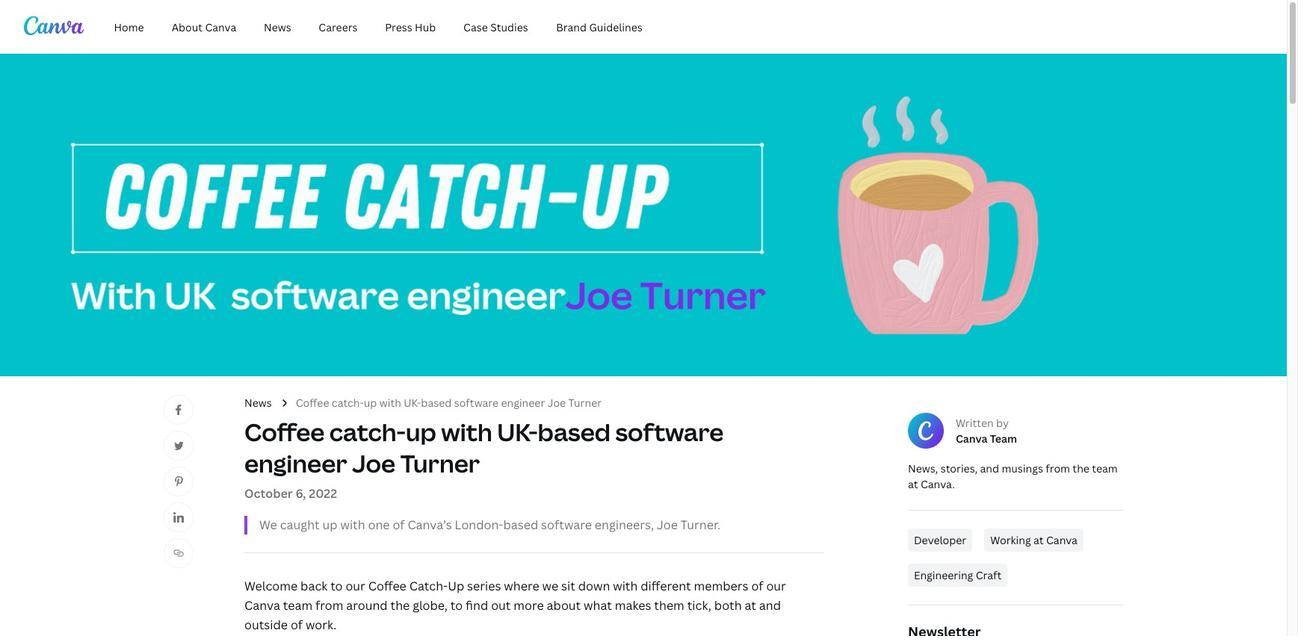 Task type: describe. For each thing, give the bounding box(es) containing it.
hub
[[415, 20, 436, 34]]

news,
[[908, 462, 938, 476]]

where
[[504, 579, 540, 595]]

joe for coffee catch-up with uk-based software engineer joe turner
[[548, 396, 566, 410]]

coffee for coffee catch-up with uk-based software engineer joe turner
[[296, 396, 329, 410]]

one
[[368, 517, 390, 534]]

based for coffee catch-up with uk-based software engineer joe turner
[[421, 396, 452, 410]]

down
[[578, 579, 610, 595]]

1 horizontal spatial to
[[451, 598, 463, 615]]

up for we caught up with one of canva's london-based software engineers, joe turner.
[[323, 517, 338, 534]]

about canva
[[172, 20, 236, 34]]

canva inside written by canva team
[[956, 432, 988, 446]]

musings
[[1002, 462, 1044, 476]]

uk- for coffee catch-up with uk-based software engineer joe turner
[[404, 396, 421, 410]]

them
[[654, 598, 685, 615]]

press
[[385, 20, 412, 34]]

engineer for coffee catch-up with uk-based software engineer joe turner
[[501, 396, 545, 410]]

by
[[997, 416, 1009, 431]]

careers
[[319, 20, 358, 34]]

canva team link
[[956, 431, 1017, 447]]

team inside welcome back to our coffee catch-up series where we sit down with different members of our canva team from around the globe, to find out more about what makes them tick, both at and outside of work.
[[283, 598, 313, 615]]

coffee for coffee catch-up with uk-based software engineer joe turner october 6, 2022
[[244, 416, 325, 449]]

brand
[[556, 20, 587, 34]]

different
[[641, 579, 691, 595]]

welcome back to our coffee catch-up series where we sit down with different members of our canva team from around the globe, to find out more about what makes them tick, both at and outside of work.
[[244, 579, 786, 634]]

coffee inside welcome back to our coffee catch-up series where we sit down with different members of our canva team from around the globe, to find out more about what makes them tick, both at and outside of work.
[[368, 579, 407, 595]]

craft
[[976, 569, 1002, 583]]

software for coffee catch-up with uk-based software engineer joe turner october 6, 2022
[[616, 416, 724, 449]]

more
[[514, 598, 544, 615]]

coffee catch-up with uk-based software engineer joe turner october 6, 2022
[[244, 416, 724, 503]]

2 horizontal spatial at
[[1034, 534, 1044, 548]]

studies
[[491, 20, 528, 34]]

top level navigation element
[[102, 12, 706, 42]]

we
[[542, 579, 559, 595]]

and inside news, stories, and musings from the team at canva.
[[980, 462, 1000, 476]]

welcome
[[244, 579, 298, 595]]

series
[[467, 579, 501, 595]]

1 horizontal spatial of
[[393, 517, 405, 534]]

makes
[[615, 598, 652, 615]]

canva.
[[921, 478, 955, 492]]

case studies
[[464, 20, 528, 34]]

2 vertical spatial software
[[541, 517, 592, 534]]

stories,
[[941, 462, 978, 476]]

up for coffee catch-up with uk-based software engineer joe turner
[[364, 396, 377, 410]]

catch- for coffee catch-up with uk-based software engineer joe turner
[[332, 396, 364, 410]]

at inside news, stories, and musings from the team at canva.
[[908, 478, 918, 492]]

back
[[301, 579, 328, 595]]

case
[[464, 20, 488, 34]]

from inside welcome back to our coffee catch-up series where we sit down with different members of our canva team from around the globe, to find out more about what makes them tick, both at and outside of work.
[[315, 598, 343, 615]]

uk- for coffee catch-up with uk-based software engineer joe turner october 6, 2022
[[497, 416, 538, 449]]

2 horizontal spatial joe
[[657, 517, 678, 534]]

with for coffee catch-up with uk-based software engineer joe turner
[[380, 396, 401, 410]]

up
[[448, 579, 464, 595]]

case studies link
[[451, 12, 541, 42]]

engineering craft
[[914, 569, 1002, 583]]

working at canva link
[[985, 529, 1084, 552]]

tick,
[[688, 598, 712, 615]]

sit
[[562, 579, 576, 595]]

catch-
[[409, 579, 448, 595]]

2 vertical spatial based
[[503, 517, 538, 534]]

what
[[584, 598, 612, 615]]

about canva link
[[159, 12, 249, 42]]



Task type: vqa. For each thing, say whether or not it's contained in the screenshot.
Coffee catch-up with UK-based software engineer Joe Turner's based
yes



Task type: locate. For each thing, give the bounding box(es) containing it.
our up around
[[346, 579, 365, 595]]

engineer
[[501, 396, 545, 410], [244, 448, 347, 480]]

2 vertical spatial joe
[[657, 517, 678, 534]]

our
[[346, 579, 365, 595], [767, 579, 786, 595]]

1 vertical spatial engineer
[[244, 448, 347, 480]]

news inside top level navigation "element"
[[264, 20, 291, 34]]

engineering craft link
[[908, 564, 1008, 588]]

at down news,
[[908, 478, 918, 492]]

at
[[908, 478, 918, 492], [1034, 534, 1044, 548], [745, 598, 757, 615]]

1 vertical spatial up
[[406, 416, 436, 449]]

6,
[[296, 486, 306, 503]]

canva right about
[[205, 20, 236, 34]]

turner for coffee catch-up with uk-based software engineer joe turner
[[569, 396, 602, 410]]

from right musings
[[1046, 462, 1071, 476]]

work.
[[306, 617, 337, 634]]

of left the work.
[[291, 617, 303, 634]]

0 horizontal spatial engineer
[[244, 448, 347, 480]]

0 vertical spatial news
[[264, 20, 291, 34]]

working
[[991, 534, 1031, 548]]

2 horizontal spatial software
[[616, 416, 724, 449]]

written by canva team
[[956, 416, 1017, 446]]

the inside news, stories, and musings from the team at canva.
[[1073, 462, 1090, 476]]

canva down written
[[956, 432, 988, 446]]

with for coffee catch-up with uk-based software engineer joe turner october 6, 2022
[[441, 416, 492, 449]]

0 vertical spatial to
[[331, 579, 343, 595]]

0 vertical spatial of
[[393, 517, 405, 534]]

from up the work.
[[315, 598, 343, 615]]

of
[[393, 517, 405, 534], [752, 579, 764, 595], [291, 617, 303, 634]]

we caught up with one of canva's london-based software engineers, joe turner.
[[259, 517, 721, 534]]

1 horizontal spatial team
[[1092, 462, 1118, 476]]

home
[[114, 20, 144, 34]]

written
[[956, 416, 994, 431]]

2 horizontal spatial up
[[406, 416, 436, 449]]

around
[[346, 598, 388, 615]]

2 vertical spatial coffee
[[368, 579, 407, 595]]

0 horizontal spatial the
[[391, 598, 410, 615]]

0 vertical spatial based
[[421, 396, 452, 410]]

0 vertical spatial the
[[1073, 462, 1090, 476]]

0 horizontal spatial joe
[[352, 448, 396, 480]]

news
[[264, 20, 291, 34], [244, 396, 272, 410]]

1 vertical spatial turner
[[400, 448, 480, 480]]

1 horizontal spatial uk-
[[497, 416, 538, 449]]

1 vertical spatial of
[[752, 579, 764, 595]]

press hub
[[385, 20, 436, 34]]

1 vertical spatial and
[[759, 598, 781, 615]]

up inside coffee catch-up with uk-based software engineer joe turner october 6, 2022
[[406, 416, 436, 449]]

0 horizontal spatial turner
[[400, 448, 480, 480]]

0 vertical spatial news link
[[252, 12, 304, 42]]

0 vertical spatial at
[[908, 478, 918, 492]]

1 vertical spatial catch-
[[330, 416, 406, 449]]

2 our from the left
[[767, 579, 786, 595]]

our right members
[[767, 579, 786, 595]]

brand guidelines link
[[544, 12, 655, 42]]

developer
[[914, 534, 967, 548]]

0 horizontal spatial up
[[323, 517, 338, 534]]

1 horizontal spatial our
[[767, 579, 786, 595]]

london-
[[455, 517, 503, 534]]

canva inside top level navigation "element"
[[205, 20, 236, 34]]

0 horizontal spatial software
[[454, 396, 499, 410]]

1 horizontal spatial joe
[[548, 396, 566, 410]]

1 horizontal spatial engineer
[[501, 396, 545, 410]]

catch- inside coffee catch-up with uk-based software engineer joe turner october 6, 2022
[[330, 416, 406, 449]]

the left globe,
[[391, 598, 410, 615]]

based inside coffee catch-up with uk-based software engineer joe turner october 6, 2022
[[538, 416, 611, 449]]

0 vertical spatial and
[[980, 462, 1000, 476]]

engineer up coffee catch-up with uk-based software engineer joe turner october 6, 2022
[[501, 396, 545, 410]]

1 vertical spatial joe
[[352, 448, 396, 480]]

uk-
[[404, 396, 421, 410], [497, 416, 538, 449]]

software for coffee catch-up with uk-based software engineer joe turner
[[454, 396, 499, 410]]

catch-
[[332, 396, 364, 410], [330, 416, 406, 449]]

0 vertical spatial engineer
[[501, 396, 545, 410]]

news, stories, and musings from the team at canva.
[[908, 462, 1118, 492]]

of right members
[[752, 579, 764, 595]]

and right both
[[759, 598, 781, 615]]

0 horizontal spatial from
[[315, 598, 343, 615]]

2 vertical spatial of
[[291, 617, 303, 634]]

2 vertical spatial at
[[745, 598, 757, 615]]

coffee
[[296, 396, 329, 410], [244, 416, 325, 449], [368, 579, 407, 595]]

outside
[[244, 617, 288, 634]]

1 our from the left
[[346, 579, 365, 595]]

0 vertical spatial software
[[454, 396, 499, 410]]

1 vertical spatial to
[[451, 598, 463, 615]]

2 horizontal spatial of
[[752, 579, 764, 595]]

1 vertical spatial team
[[283, 598, 313, 615]]

to
[[331, 579, 343, 595], [451, 598, 463, 615]]

1 vertical spatial the
[[391, 598, 410, 615]]

1 horizontal spatial software
[[541, 517, 592, 534]]

0 horizontal spatial to
[[331, 579, 343, 595]]

canva
[[205, 20, 236, 34], [956, 432, 988, 446], [1047, 534, 1078, 548], [244, 598, 280, 615]]

at right working at the bottom right of page
[[1034, 534, 1044, 548]]

with for we caught up with one of canva's london-based software engineers, joe turner.
[[340, 517, 365, 534]]

and down canva team link
[[980, 462, 1000, 476]]

at right both
[[745, 598, 757, 615]]

up for coffee catch-up with uk-based software engineer joe turner october 6, 2022
[[406, 416, 436, 449]]

the inside welcome back to our coffee catch-up series where we sit down with different members of our canva team from around the globe, to find out more about what makes them tick, both at and outside of work.
[[391, 598, 410, 615]]

globe,
[[413, 598, 448, 615]]

joe
[[548, 396, 566, 410], [352, 448, 396, 480], [657, 517, 678, 534]]

we
[[259, 517, 277, 534]]

the right musings
[[1073, 462, 1090, 476]]

1 vertical spatial news link
[[244, 395, 272, 411]]

from
[[1046, 462, 1071, 476], [315, 598, 343, 615]]

2 vertical spatial up
[[323, 517, 338, 534]]

1 vertical spatial at
[[1034, 534, 1044, 548]]

0 vertical spatial joe
[[548, 396, 566, 410]]

engineer up the 6,
[[244, 448, 347, 480]]

canva software engineer uk image
[[0, 54, 1287, 377]]

coffee catch-up with uk-based software engineer joe turner
[[296, 396, 602, 410]]

team inside news, stories, and musings from the team at canva.
[[1092, 462, 1118, 476]]

with inside coffee catch-up with uk-based software engineer joe turner october 6, 2022
[[441, 416, 492, 449]]

engineer for coffee catch-up with uk-based software engineer joe turner october 6, 2022
[[244, 448, 347, 480]]

of right one
[[393, 517, 405, 534]]

0 vertical spatial uk-
[[404, 396, 421, 410]]

0 vertical spatial from
[[1046, 462, 1071, 476]]

canva up outside
[[244, 598, 280, 615]]

0 horizontal spatial and
[[759, 598, 781, 615]]

2022
[[309, 486, 337, 503]]

turner inside coffee catch-up with uk-based software engineer joe turner october 6, 2022
[[400, 448, 480, 480]]

at inside welcome back to our coffee catch-up series where we sit down with different members of our canva team from around the globe, to find out more about what makes them tick, both at and outside of work.
[[745, 598, 757, 615]]

0 horizontal spatial our
[[346, 579, 365, 595]]

about
[[547, 598, 581, 615]]

1 horizontal spatial up
[[364, 396, 377, 410]]

press hub link
[[373, 12, 448, 42]]

1 vertical spatial from
[[315, 598, 343, 615]]

from inside news, stories, and musings from the team at canva.
[[1046, 462, 1071, 476]]

to right back
[[331, 579, 343, 595]]

1 vertical spatial software
[[616, 416, 724, 449]]

out
[[491, 598, 511, 615]]

canva right working at the bottom right of page
[[1047, 534, 1078, 548]]

0 horizontal spatial uk-
[[404, 396, 421, 410]]

careers link
[[307, 12, 370, 42]]

canva's
[[408, 517, 452, 534]]

news link
[[252, 12, 304, 42], [244, 395, 272, 411]]

caught
[[280, 517, 320, 534]]

with
[[380, 396, 401, 410], [441, 416, 492, 449], [340, 517, 365, 534], [613, 579, 638, 595]]

1 horizontal spatial the
[[1073, 462, 1090, 476]]

0 horizontal spatial at
[[745, 598, 757, 615]]

0 horizontal spatial of
[[291, 617, 303, 634]]

engineering
[[914, 569, 974, 583]]

working at canva
[[991, 534, 1078, 548]]

1 vertical spatial uk-
[[497, 416, 538, 449]]

with inside welcome back to our coffee catch-up series where we sit down with different members of our canva team from around the globe, to find out more about what makes them tick, both at and outside of work.
[[613, 579, 638, 595]]

to down up
[[451, 598, 463, 615]]

about
[[172, 20, 203, 34]]

october
[[244, 486, 293, 503]]

and inside welcome back to our coffee catch-up series where we sit down with different members of our canva team from around the globe, to find out more about what makes them tick, both at and outside of work.
[[759, 598, 781, 615]]

members
[[694, 579, 749, 595]]

the
[[1073, 462, 1090, 476], [391, 598, 410, 615]]

canva inside welcome back to our coffee catch-up series where we sit down with different members of our canva team from around the globe, to find out more about what makes them tick, both at and outside of work.
[[244, 598, 280, 615]]

1 horizontal spatial and
[[980, 462, 1000, 476]]

1 horizontal spatial at
[[908, 478, 918, 492]]

software inside coffee catch-up with uk-based software engineer joe turner october 6, 2022
[[616, 416, 724, 449]]

home link
[[102, 12, 156, 42]]

engineer inside coffee catch-up with uk-based software engineer joe turner october 6, 2022
[[244, 448, 347, 480]]

guidelines
[[589, 20, 643, 34]]

engineers,
[[595, 517, 654, 534]]

0 vertical spatial catch-
[[332, 396, 364, 410]]

catch- for coffee catch-up with uk-based software engineer joe turner october 6, 2022
[[330, 416, 406, 449]]

based for coffee catch-up with uk-based software engineer joe turner october 6, 2022
[[538, 416, 611, 449]]

joe for coffee catch-up with uk-based software engineer joe turner october 6, 2022
[[352, 448, 396, 480]]

developer link
[[908, 529, 973, 552]]

turner.
[[681, 517, 721, 534]]

find
[[466, 598, 488, 615]]

1 vertical spatial based
[[538, 416, 611, 449]]

brand guidelines
[[556, 20, 643, 34]]

turner
[[569, 396, 602, 410], [400, 448, 480, 480]]

up
[[364, 396, 377, 410], [406, 416, 436, 449], [323, 517, 338, 534]]

and
[[980, 462, 1000, 476], [759, 598, 781, 615]]

1 vertical spatial news
[[244, 396, 272, 410]]

turner for coffee catch-up with uk-based software engineer joe turner october 6, 2022
[[400, 448, 480, 480]]

software
[[454, 396, 499, 410], [616, 416, 724, 449], [541, 517, 592, 534]]

0 vertical spatial team
[[1092, 462, 1118, 476]]

team
[[1092, 462, 1118, 476], [283, 598, 313, 615]]

both
[[715, 598, 742, 615]]

1 horizontal spatial from
[[1046, 462, 1071, 476]]

uk- inside coffee catch-up with uk-based software engineer joe turner october 6, 2022
[[497, 416, 538, 449]]

joe inside coffee catch-up with uk-based software engineer joe turner october 6, 2022
[[352, 448, 396, 480]]

0 vertical spatial coffee
[[296, 396, 329, 410]]

0 vertical spatial up
[[364, 396, 377, 410]]

0 vertical spatial turner
[[569, 396, 602, 410]]

team
[[990, 432, 1017, 446]]

1 vertical spatial coffee
[[244, 416, 325, 449]]

0 horizontal spatial team
[[283, 598, 313, 615]]

coffee inside coffee catch-up with uk-based software engineer joe turner october 6, 2022
[[244, 416, 325, 449]]

based
[[421, 396, 452, 410], [538, 416, 611, 449], [503, 517, 538, 534]]

1 horizontal spatial turner
[[569, 396, 602, 410]]



